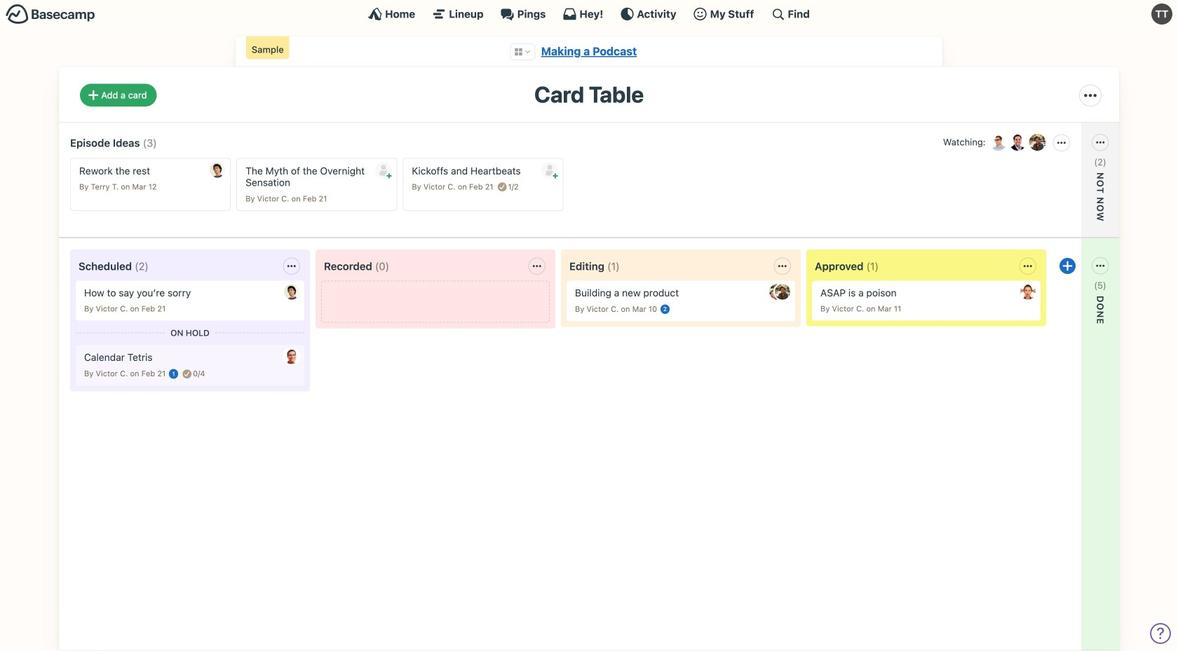 Task type: locate. For each thing, give the bounding box(es) containing it.
on feb 21 element
[[458, 182, 493, 191], [292, 194, 327, 203], [130, 304, 166, 314], [130, 369, 166, 379]]

jennifer young image
[[769, 284, 785, 300]]

breadcrumb element
[[236, 36, 943, 67]]

nicole katz image
[[775, 284, 790, 300]]

main element
[[0, 0, 1178, 27]]

josh fiske image
[[1008, 132, 1028, 152]]

nicole katz image
[[1028, 132, 1048, 152]]

steve marsh image
[[284, 349, 300, 364]]

None submit
[[375, 162, 392, 179], [541, 162, 558, 179], [1007, 179, 1106, 197], [1007, 303, 1106, 320], [375, 162, 392, 179], [541, 162, 558, 179], [1007, 179, 1106, 197], [1007, 303, 1106, 320]]

on mar 11 element
[[867, 304, 901, 314]]



Task type: vqa. For each thing, say whether or not it's contained in the screenshot.
Tools you aren't using You'll still receive to-do reminders and notifications about upcoming events, even if the tools are hidden.
no



Task type: describe. For each thing, give the bounding box(es) containing it.
switch accounts image
[[6, 4, 95, 25]]

keyboard shortcut: ⌘ + / image
[[771, 7, 785, 21]]

victor cooper image
[[989, 132, 1008, 152]]

on mar 12 element
[[121, 182, 157, 191]]

terry turtle image
[[1152, 4, 1173, 25]]

annie bryan image
[[1021, 284, 1036, 300]]

jared davis image
[[210, 162, 225, 178]]

on mar 10 element
[[621, 305, 657, 314]]

jared davis image
[[284, 284, 300, 300]]



